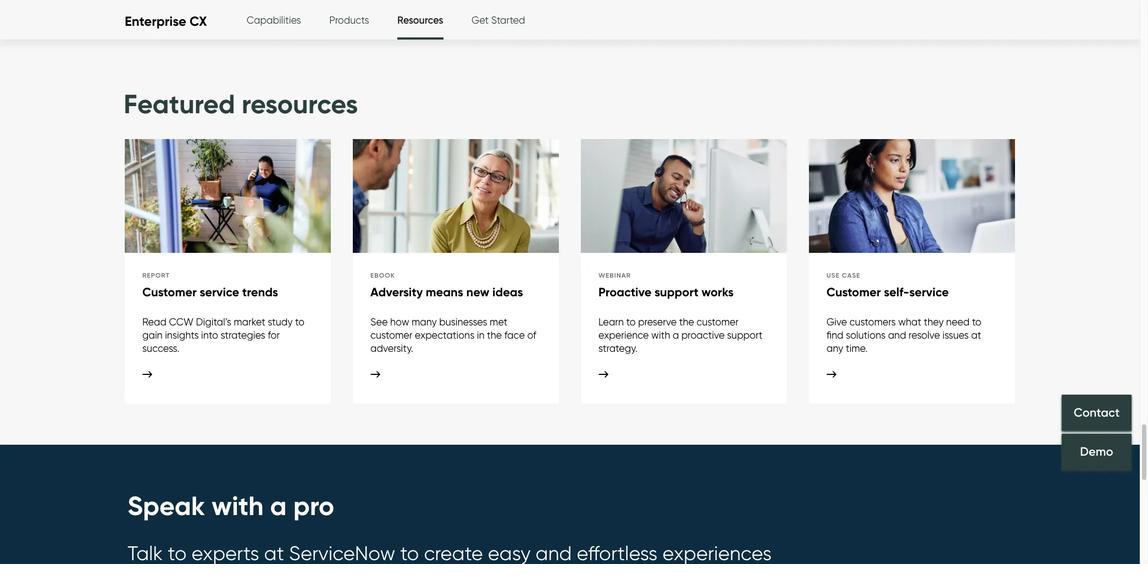 Task type: vqa. For each thing, say whether or not it's contained in the screenshot.
learn how adversity spurred new ideas image
yes



Task type: locate. For each thing, give the bounding box(es) containing it.
1 horizontal spatial a
[[673, 329, 679, 341]]

expectations
[[415, 329, 475, 341]]

resolve
[[909, 329, 940, 341]]

learn
[[599, 316, 624, 328]]

0 horizontal spatial container image
[[371, 371, 380, 378]]

to inside read ccw digital's market study to gain insights into strategies for success.
[[295, 316, 305, 328]]

1 vertical spatial customer
[[371, 329, 413, 341]]

0 horizontal spatial customer
[[142, 285, 197, 300]]

products link
[[330, 0, 369, 40]]

new
[[466, 285, 490, 300]]

1 horizontal spatial the
[[679, 316, 694, 328]]

businesses
[[439, 316, 487, 328]]

0 horizontal spatial service
[[200, 285, 239, 300]]

3 container image from the left
[[827, 371, 837, 378]]

customer inside see how many businesses met customer expectations in the face of adversity.
[[371, 329, 413, 341]]

2 horizontal spatial container image
[[827, 371, 837, 378]]

1 vertical spatial the
[[487, 329, 502, 341]]

trends
[[242, 285, 278, 300]]

a left pro at the bottom left of the page
[[270, 489, 287, 522]]

support
[[655, 285, 699, 300], [727, 329, 763, 341]]

ideas
[[493, 285, 523, 300]]

customer up adversity.
[[371, 329, 413, 341]]

they
[[924, 316, 944, 328]]

to for customer service trends
[[295, 316, 305, 328]]

2 customer from the left
[[827, 285, 881, 300]]

with
[[652, 329, 670, 341], [212, 489, 264, 522]]

0 vertical spatial with
[[652, 329, 670, 341]]

1 horizontal spatial container image
[[599, 371, 609, 378]]

0 horizontal spatial a
[[270, 489, 287, 522]]

customer up give
[[827, 285, 881, 300]]

for
[[268, 329, 280, 341]]

1 vertical spatial a
[[270, 489, 287, 522]]

service
[[200, 285, 239, 300], [910, 285, 949, 300]]

gain
[[142, 329, 163, 341]]

experience
[[599, 329, 649, 341]]

1 horizontal spatial support
[[727, 329, 763, 341]]

contact
[[1074, 405, 1120, 420]]

need
[[947, 316, 970, 328]]

1 to from the left
[[295, 316, 305, 328]]

the inside see how many businesses met customer expectations in the face of adversity.
[[487, 329, 502, 341]]

cx
[[190, 13, 207, 29]]

proactive support improves the customer experience image
[[581, 139, 787, 255]]

2 horizontal spatial to
[[972, 316, 982, 328]]

2 container image from the left
[[599, 371, 609, 378]]

customer self-service
[[827, 285, 949, 300]]

0 horizontal spatial with
[[212, 489, 264, 522]]

customer up ccw
[[142, 285, 197, 300]]

how
[[390, 316, 409, 328]]

0 horizontal spatial support
[[655, 285, 699, 300]]

0 horizontal spatial customer
[[371, 329, 413, 341]]

customer
[[142, 285, 197, 300], [827, 285, 881, 300]]

customer up proactive
[[697, 316, 739, 328]]

learn how adversity spurred new ideas image
[[353, 139, 559, 255]]

solutions
[[846, 329, 886, 341]]

digital's
[[196, 316, 231, 328]]

container image down strategy.
[[599, 371, 609, 378]]

give customers what they need to find solutions and resolve issues at any time.
[[827, 316, 982, 354]]

service up they
[[910, 285, 949, 300]]

resources link
[[398, 1, 443, 43]]

enterprise cx
[[125, 13, 207, 29]]

speak with a pro
[[128, 489, 334, 522]]

support inside learn to preserve the customer experience with a proactive support strategy.
[[727, 329, 763, 341]]

to inside give customers what they need to find solutions and resolve issues at any time.
[[972, 316, 982, 328]]

self-
[[884, 285, 910, 300]]

a
[[673, 329, 679, 341], [270, 489, 287, 522]]

support right proactive
[[727, 329, 763, 341]]

customer for customer self-service
[[827, 285, 881, 300]]

any
[[827, 343, 844, 354]]

pro
[[293, 489, 334, 522]]

demo link
[[1062, 434, 1132, 470]]

1 horizontal spatial customer
[[827, 285, 881, 300]]

container image down "any"
[[827, 371, 837, 378]]

strategy.
[[599, 343, 638, 354]]

a down preserve
[[673, 329, 679, 341]]

1 horizontal spatial with
[[652, 329, 670, 341]]

the inside learn to preserve the customer experience with a proactive support strategy.
[[679, 316, 694, 328]]

enterprise
[[125, 13, 186, 29]]

capabilities link
[[247, 0, 301, 40]]

of
[[527, 329, 536, 341]]

service up digital's
[[200, 285, 239, 300]]

0 horizontal spatial to
[[295, 316, 305, 328]]

the
[[679, 316, 694, 328], [487, 329, 502, 341]]

a inside learn to preserve the customer experience with a proactive support strategy.
[[673, 329, 679, 341]]

0 vertical spatial a
[[673, 329, 679, 341]]

1 vertical spatial support
[[727, 329, 763, 341]]

1 customer from the left
[[142, 285, 197, 300]]

1 horizontal spatial customer
[[697, 316, 739, 328]]

1 container image from the left
[[371, 371, 380, 378]]

container image
[[142, 371, 152, 378]]

container image
[[371, 371, 380, 378], [599, 371, 609, 378], [827, 371, 837, 378]]

featured resources
[[124, 88, 358, 121]]

0 horizontal spatial the
[[487, 329, 502, 341]]

support up preserve
[[655, 285, 699, 300]]

container image down adversity.
[[371, 371, 380, 378]]

1 horizontal spatial service
[[910, 285, 949, 300]]

1 horizontal spatial to
[[627, 316, 636, 328]]

to right study
[[295, 316, 305, 328]]

3 to from the left
[[972, 316, 982, 328]]

1 service from the left
[[200, 285, 239, 300]]

the right in in the left of the page
[[487, 329, 502, 341]]

the up proactive
[[679, 316, 694, 328]]

0 vertical spatial customer
[[697, 316, 739, 328]]

2 to from the left
[[627, 316, 636, 328]]

to inside learn to preserve the customer experience with a proactive support strategy.
[[627, 316, 636, 328]]

adversity
[[371, 285, 423, 300]]

in
[[477, 329, 485, 341]]

0 vertical spatial the
[[679, 316, 694, 328]]

customer service trends
[[142, 285, 278, 300]]

empower customers with superior self-service image
[[809, 139, 1016, 255]]

to
[[295, 316, 305, 328], [627, 316, 636, 328], [972, 316, 982, 328]]

to for customer self-service
[[972, 316, 982, 328]]

to up experience
[[627, 316, 636, 328]]

customer
[[697, 316, 739, 328], [371, 329, 413, 341]]

at
[[972, 329, 982, 341]]

to up at
[[972, 316, 982, 328]]



Task type: describe. For each thing, give the bounding box(es) containing it.
contact link
[[1062, 395, 1132, 431]]

customer for customer service trends
[[142, 285, 197, 300]]

1 vertical spatial with
[[212, 489, 264, 522]]

2 service from the left
[[910, 285, 949, 300]]

into
[[201, 329, 218, 341]]

products
[[330, 14, 369, 26]]

give
[[827, 316, 847, 328]]

learn to preserve the customer experience with a proactive support strategy.
[[599, 316, 763, 354]]

proactive support works
[[599, 285, 734, 300]]

see
[[371, 316, 388, 328]]

time.
[[846, 343, 868, 354]]

speak
[[128, 489, 205, 522]]

container image for customer self-service
[[827, 371, 837, 378]]

get started
[[472, 14, 525, 26]]

read ccw digital's market study to gain insights into strategies for success.
[[142, 316, 305, 354]]

container image for proactive support works
[[599, 371, 609, 378]]

started
[[491, 14, 525, 26]]

what
[[899, 316, 922, 328]]

and
[[888, 329, 907, 341]]

customers
[[850, 316, 896, 328]]

read ccw's digital future of the contact center image
[[125, 139, 331, 255]]

success.
[[142, 343, 180, 354]]

adversity means new ideas
[[371, 285, 523, 300]]

issues
[[943, 329, 969, 341]]

met
[[490, 316, 508, 328]]

0 vertical spatial support
[[655, 285, 699, 300]]

market
[[234, 316, 265, 328]]

strategies
[[221, 329, 265, 341]]

resources
[[398, 14, 443, 26]]

proactive
[[682, 329, 725, 341]]

preserve
[[638, 316, 677, 328]]

means
[[426, 285, 463, 300]]

find
[[827, 329, 844, 341]]

demo
[[1081, 445, 1114, 459]]

container image for adversity means new ideas
[[371, 371, 380, 378]]

many
[[412, 316, 437, 328]]

get
[[472, 14, 489, 26]]

with inside learn to preserve the customer experience with a proactive support strategy.
[[652, 329, 670, 341]]

works
[[702, 285, 734, 300]]

insights
[[165, 329, 199, 341]]

capabilities
[[247, 14, 301, 26]]

read
[[142, 316, 167, 328]]

adversity.
[[371, 343, 413, 354]]

ccw
[[169, 316, 194, 328]]

proactive
[[599, 285, 652, 300]]

face
[[505, 329, 525, 341]]

study
[[268, 316, 293, 328]]

get started link
[[472, 0, 525, 40]]

resources
[[242, 88, 358, 121]]

see how many businesses met customer expectations in the face of adversity.
[[371, 316, 536, 354]]

customer inside learn to preserve the customer experience with a proactive support strategy.
[[697, 316, 739, 328]]

featured
[[124, 88, 235, 121]]



